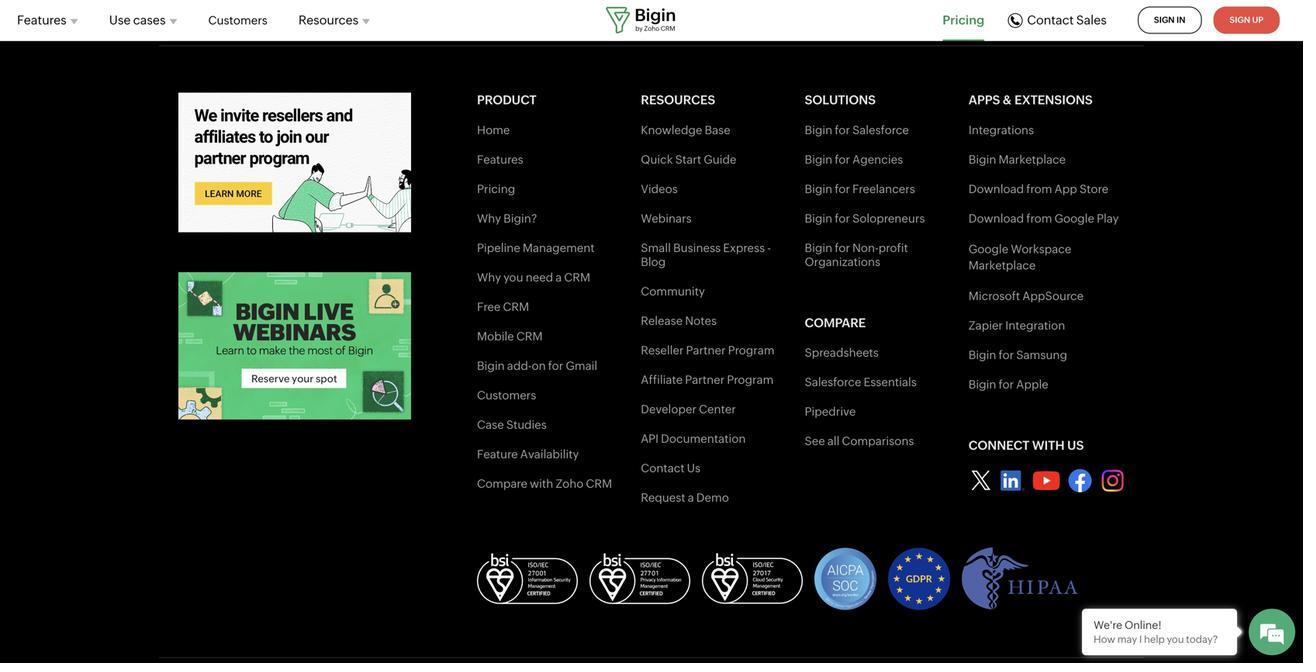 Task type: locate. For each thing, give the bounding box(es) containing it.
crm right "zoho"
[[586, 477, 613, 491]]

bigin
[[805, 123, 833, 137], [805, 153, 833, 166], [969, 153, 997, 166], [805, 182, 833, 196], [805, 212, 833, 225], [805, 241, 833, 255], [969, 348, 997, 362], [477, 359, 505, 373], [969, 378, 997, 391]]

download for download from google play
[[969, 212, 1025, 225]]

bigin for bigin for agencies
[[805, 153, 833, 166]]

salesforce essentials link
[[805, 376, 917, 389]]

1 horizontal spatial contact
[[1028, 13, 1074, 27]]

download from app store
[[969, 182, 1109, 196]]

contact for contact us
[[641, 462, 685, 475]]

program for reseller partner program
[[728, 344, 775, 357]]

0 horizontal spatial google
[[969, 242, 1009, 256]]

partner up 'affiliate partner program' link
[[686, 344, 726, 357]]

1 vertical spatial customers link
[[477, 389, 537, 402]]

microsoft appsource link
[[969, 289, 1084, 303]]

organizations
[[805, 255, 881, 269]]

0 vertical spatial from
[[1027, 182, 1053, 196]]

for for bigin for apple
[[999, 378, 1015, 391]]

for for bigin for agencies
[[835, 153, 851, 166]]

program for affiliate partner program
[[727, 373, 774, 387]]

2 from from the top
[[1027, 212, 1053, 225]]

1 vertical spatial program
[[727, 373, 774, 387]]

bigin for salesforce
[[805, 123, 910, 137]]

partner
[[686, 344, 726, 357], [686, 373, 725, 387]]

feature
[[477, 448, 518, 461]]

from down download from app store
[[1027, 212, 1053, 225]]

small business express - blog
[[641, 241, 771, 269]]

product
[[477, 93, 537, 107]]

case studies link
[[477, 418, 547, 432]]

download up google workspace marketplace link
[[969, 212, 1025, 225]]

0 horizontal spatial pricing
[[477, 182, 516, 196]]

0 vertical spatial customers
[[208, 14, 268, 27]]

0 horizontal spatial customers link
[[208, 5, 268, 36]]

how
[[1094, 634, 1116, 646]]

crm down management
[[564, 271, 591, 284]]

affiliate
[[641, 373, 683, 387]]

1 horizontal spatial customers link
[[477, 389, 537, 402]]

google inside google workspace marketplace
[[969, 242, 1009, 256]]

google
[[1055, 212, 1095, 225], [969, 242, 1009, 256]]

home
[[477, 123, 510, 137]]

1 horizontal spatial pricing link
[[943, 11, 985, 29]]

for up organizations on the top right of page
[[835, 241, 851, 255]]

community link
[[641, 285, 705, 298]]

why you need a crm link
[[477, 271, 591, 284]]

studies
[[507, 418, 547, 432]]

webinars link
[[641, 212, 692, 225]]

for for bigin for freelancers
[[835, 182, 851, 196]]

case studies
[[477, 418, 547, 432]]

features
[[17, 13, 67, 27], [477, 153, 524, 166]]

use cases
[[109, 13, 166, 27]]

1 horizontal spatial pricing
[[943, 13, 985, 27]]

salesforce up agencies
[[853, 123, 910, 137]]

1 horizontal spatial you
[[1168, 634, 1185, 646]]

why up pipeline
[[477, 212, 501, 225]]

contact us
[[641, 462, 701, 475]]

1 vertical spatial download
[[969, 212, 1025, 225]]

a
[[556, 271, 562, 284], [688, 491, 694, 505]]

bigin for bigin marketplace
[[969, 153, 997, 166]]

1 vertical spatial features
[[477, 153, 524, 166]]

1 vertical spatial partner
[[686, 373, 725, 387]]

download down bigin marketplace
[[969, 182, 1025, 196]]

program up center
[[727, 373, 774, 387]]

why bigin?
[[477, 212, 538, 225]]

pipedrive link
[[805, 405, 856, 419]]

why up free
[[477, 271, 501, 284]]

0 vertical spatial download
[[969, 182, 1025, 196]]

crm up bigin add-on for gmail link
[[517, 330, 543, 343]]

sign
[[1230, 15, 1251, 25]]

bigin inside bigin for non-profit organizations
[[805, 241, 833, 255]]

0 vertical spatial google
[[1055, 212, 1095, 225]]

0 vertical spatial customers link
[[208, 5, 268, 36]]

agencies
[[853, 153, 904, 166]]

program up 'affiliate partner program' link
[[728, 344, 775, 357]]

0 horizontal spatial pricing link
[[477, 182, 516, 196]]

marketplace up download from app store
[[999, 153, 1066, 166]]

quick start guide
[[641, 153, 737, 166]]

1 vertical spatial why
[[477, 271, 501, 284]]

today?
[[1187, 634, 1219, 646]]

free crm
[[477, 300, 529, 314]]

bigin marketplace
[[969, 153, 1066, 166]]

mobile crm
[[477, 330, 543, 343]]

mobile crm link
[[477, 330, 543, 343]]

google down app
[[1055, 212, 1095, 225]]

0 horizontal spatial contact
[[641, 462, 685, 475]]

from left app
[[1027, 182, 1053, 196]]

1 horizontal spatial customers
[[477, 389, 537, 402]]

a left 'demo'
[[688, 491, 694, 505]]

add-
[[507, 359, 532, 373]]

2 download from the top
[[969, 212, 1025, 225]]

for down bigin for freelancers
[[835, 212, 851, 225]]

0 vertical spatial you
[[504, 271, 524, 284]]

for for bigin for samsung
[[999, 348, 1015, 362]]

compare with zoho crm
[[477, 477, 613, 491]]

developer center
[[641, 403, 736, 416]]

why you need a crm
[[477, 271, 591, 284]]

you right "help"
[[1168, 634, 1185, 646]]

reseller partner program link
[[641, 344, 775, 357]]

0 horizontal spatial you
[[504, 271, 524, 284]]

1 vertical spatial pricing link
[[477, 182, 516, 196]]

0 vertical spatial contact
[[1028, 13, 1074, 27]]

1 horizontal spatial features
[[477, 153, 524, 166]]

videos link
[[641, 182, 678, 196]]

partner down the reseller partner program link
[[686, 373, 725, 387]]

pricing for pricing link to the bottom
[[477, 182, 516, 196]]

developer center link
[[641, 403, 736, 416]]

connect with us
[[969, 438, 1085, 453]]

small
[[641, 241, 671, 255]]

release notes
[[641, 314, 717, 328]]

marketplace inside google workspace marketplace
[[969, 259, 1036, 272]]

2 why from the top
[[477, 271, 501, 284]]

profit
[[879, 241, 909, 255]]

0 horizontal spatial customers
[[208, 14, 268, 27]]

1 vertical spatial pricing
[[477, 182, 516, 196]]

crm right free
[[503, 300, 529, 314]]

small bussiness | bigin image
[[179, 273, 411, 420]]

salesforce up pipedrive
[[805, 376, 862, 389]]

0 vertical spatial program
[[728, 344, 775, 357]]

a right need
[[556, 271, 562, 284]]

notes
[[685, 314, 717, 328]]

knowledge base link
[[641, 123, 731, 137]]

bigin for bigin for samsung
[[969, 348, 997, 362]]

pipedrive
[[805, 405, 856, 419]]

resources
[[299, 13, 359, 27]]

1 vertical spatial marketplace
[[969, 259, 1036, 272]]

1 from from the top
[[1027, 182, 1053, 196]]

1 vertical spatial customers
[[477, 389, 537, 402]]

for for bigin for non-profit organizations
[[835, 241, 851, 255]]

workspace
[[1011, 242, 1072, 256]]

for up the bigin for apple link
[[999, 348, 1015, 362]]

up
[[1253, 15, 1264, 25]]

gmail
[[566, 359, 598, 373]]

download for download from app store
[[969, 182, 1025, 196]]

salesforce essentials
[[805, 376, 917, 389]]

0 vertical spatial partner
[[686, 344, 726, 357]]

bigin for apple
[[969, 378, 1049, 391]]

bigin for freelancers link
[[805, 182, 916, 196]]

1 vertical spatial a
[[688, 491, 694, 505]]

for inside bigin for non-profit organizations
[[835, 241, 851, 255]]

0 vertical spatial features
[[17, 13, 67, 27]]

0 vertical spatial pricing
[[943, 13, 985, 27]]

for down the "bigin for agencies" "link"
[[835, 182, 851, 196]]

for down bigin for salesforce link
[[835, 153, 851, 166]]

program
[[728, 344, 775, 357], [727, 373, 774, 387]]

for left apple
[[999, 378, 1015, 391]]

guide
[[704, 153, 737, 166]]

google up the microsoft
[[969, 242, 1009, 256]]

1 vertical spatial contact
[[641, 462, 685, 475]]

1 vertical spatial from
[[1027, 212, 1053, 225]]

from for google
[[1027, 212, 1053, 225]]

for down solutions
[[835, 123, 851, 137]]

compare
[[805, 316, 866, 330]]

bigin for bigin for freelancers
[[805, 182, 833, 196]]

1 vertical spatial google
[[969, 242, 1009, 256]]

community
[[641, 285, 705, 298]]

pricing link
[[943, 11, 985, 29], [477, 182, 516, 196]]

customers for the right customers link
[[477, 389, 537, 402]]

bigin for non-profit organizations link
[[805, 241, 909, 269]]

pricing
[[943, 13, 985, 27], [477, 182, 516, 196]]

spreadsheets
[[805, 346, 879, 360]]

1 download from the top
[[969, 182, 1025, 196]]

bigin for bigin add-on for gmail
[[477, 359, 505, 373]]

blog
[[641, 255, 666, 269]]

you
[[504, 271, 524, 284], [1168, 634, 1185, 646]]

apps & extensions
[[969, 93, 1093, 107]]

contact up request
[[641, 462, 685, 475]]

cases
[[133, 13, 166, 27]]

0 vertical spatial a
[[556, 271, 562, 284]]

bigin for agencies
[[805, 153, 904, 166]]

may
[[1118, 634, 1138, 646]]

you left need
[[504, 271, 524, 284]]

1 vertical spatial you
[[1168, 634, 1185, 646]]

0 vertical spatial why
[[477, 212, 501, 225]]

connect
[[969, 438, 1030, 453]]

us
[[687, 462, 701, 475]]

marketplace up the microsoft
[[969, 259, 1036, 272]]

bigin add-on for gmail link
[[477, 359, 598, 373]]

start
[[676, 153, 702, 166]]

non-
[[853, 241, 879, 255]]

1 why from the top
[[477, 212, 501, 225]]

0 vertical spatial marketplace
[[999, 153, 1066, 166]]

zapier
[[969, 319, 1004, 332]]

contact left sales
[[1028, 13, 1074, 27]]



Task type: vqa. For each thing, say whether or not it's contained in the screenshot.
1st FROM from the bottom
yes



Task type: describe. For each thing, give the bounding box(es) containing it.
contact for contact sales
[[1028, 13, 1074, 27]]

from for app
[[1027, 182, 1053, 196]]

partner for reseller
[[686, 344, 726, 357]]

videos
[[641, 182, 678, 196]]

management
[[523, 241, 595, 255]]

sales@bigin.com link
[[179, 22, 314, 38]]

0 vertical spatial pricing link
[[943, 11, 985, 29]]

comparisons
[[842, 435, 915, 448]]

resources
[[641, 93, 716, 107]]

release notes link
[[641, 314, 717, 328]]

bigin for salesforce link
[[805, 123, 910, 137]]

free crm link
[[477, 300, 529, 314]]

customers for left customers link
[[208, 14, 268, 27]]

request a demo link
[[641, 491, 729, 505]]

why for why bigin?
[[477, 212, 501, 225]]

zapier integration link
[[969, 319, 1066, 332]]

affiliate partner program link
[[641, 373, 774, 387]]

contact sales
[[1028, 13, 1107, 27]]

0 horizontal spatial features
[[17, 13, 67, 27]]

you inside we're online! how may i help you today?
[[1168, 634, 1185, 646]]

0 vertical spatial salesforce
[[853, 123, 910, 137]]

samsung
[[1017, 348, 1068, 362]]

bigin for agencies link
[[805, 153, 904, 166]]

with
[[1033, 438, 1065, 453]]

google workspace marketplace link
[[969, 242, 1072, 272]]

1 horizontal spatial a
[[688, 491, 694, 505]]

bigin for bigin for solopreneurs
[[805, 212, 833, 225]]

webinars
[[641, 212, 692, 225]]

freelancers
[[853, 182, 916, 196]]

bigin?
[[504, 212, 538, 225]]

download from google play
[[969, 212, 1120, 225]]

affiliate partner program
[[641, 373, 774, 387]]

bigin marketplace link
[[969, 153, 1066, 166]]

bigin for solopreneurs link
[[805, 212, 926, 225]]

english
[[1076, 29, 1113, 41]]

apple
[[1017, 378, 1049, 391]]

why bigin? link
[[477, 212, 538, 225]]

0 horizontal spatial a
[[556, 271, 562, 284]]

bigin for samsung link
[[969, 348, 1068, 362]]

sign
[[1155, 15, 1175, 25]]

documentation
[[661, 432, 746, 446]]

contact us link
[[641, 462, 701, 475]]

bigin for samsung
[[969, 348, 1068, 362]]

pipeline
[[477, 241, 521, 255]]

pipeline management link
[[477, 241, 595, 255]]

bigin for bigin for salesforce
[[805, 123, 833, 137]]

bigin for bigin for apple
[[969, 378, 997, 391]]

for right on
[[548, 359, 564, 373]]

bigin for freelancers
[[805, 182, 916, 196]]

for for bigin for solopreneurs
[[835, 212, 851, 225]]

online!
[[1125, 619, 1162, 632]]

-
[[768, 241, 771, 255]]

for for bigin for salesforce
[[835, 123, 851, 137]]

api
[[641, 432, 659, 446]]

release
[[641, 314, 683, 328]]

pricing for pricing link to the top
[[943, 13, 985, 27]]

on
[[532, 359, 546, 373]]

pipeline management
[[477, 241, 595, 255]]

all
[[828, 435, 840, 448]]

express
[[724, 241, 765, 255]]

api documentation
[[641, 432, 746, 446]]

home link
[[477, 123, 510, 137]]

see all comparisons
[[805, 435, 915, 448]]

1 vertical spatial salesforce
[[805, 376, 862, 389]]

knowledge
[[641, 123, 703, 137]]

integrations link
[[969, 123, 1035, 137]]

integration
[[1006, 319, 1066, 332]]

sales@bigin.com
[[200, 22, 314, 38]]

request
[[641, 491, 686, 505]]

why for why you need a crm
[[477, 271, 501, 284]]

features link
[[477, 153, 524, 166]]

extensions
[[1015, 93, 1093, 107]]

integrations
[[969, 123, 1035, 137]]

1 horizontal spatial google
[[1055, 212, 1095, 225]]

use
[[109, 13, 131, 27]]

bigin for non-profit organizations
[[805, 241, 909, 269]]

bigin for bigin for non-profit organizations
[[805, 241, 833, 255]]

availability
[[521, 448, 579, 461]]

we're online! how may i help you today?
[[1094, 619, 1219, 646]]

i
[[1140, 634, 1143, 646]]

case
[[477, 418, 504, 432]]

see all comparisons link
[[805, 435, 915, 448]]

essentials
[[864, 376, 917, 389]]

mobile
[[477, 330, 514, 343]]

with
[[530, 477, 554, 491]]

app
[[1055, 182, 1078, 196]]

request a demo
[[641, 491, 729, 505]]

bigin partners image
[[179, 93, 411, 233]]

business
[[674, 241, 721, 255]]

partner for affiliate
[[686, 373, 725, 387]]

knowledge base
[[641, 123, 731, 137]]

contact sales link
[[1008, 13, 1107, 28]]

api documentation link
[[641, 432, 746, 446]]

solopreneurs
[[853, 212, 926, 225]]



